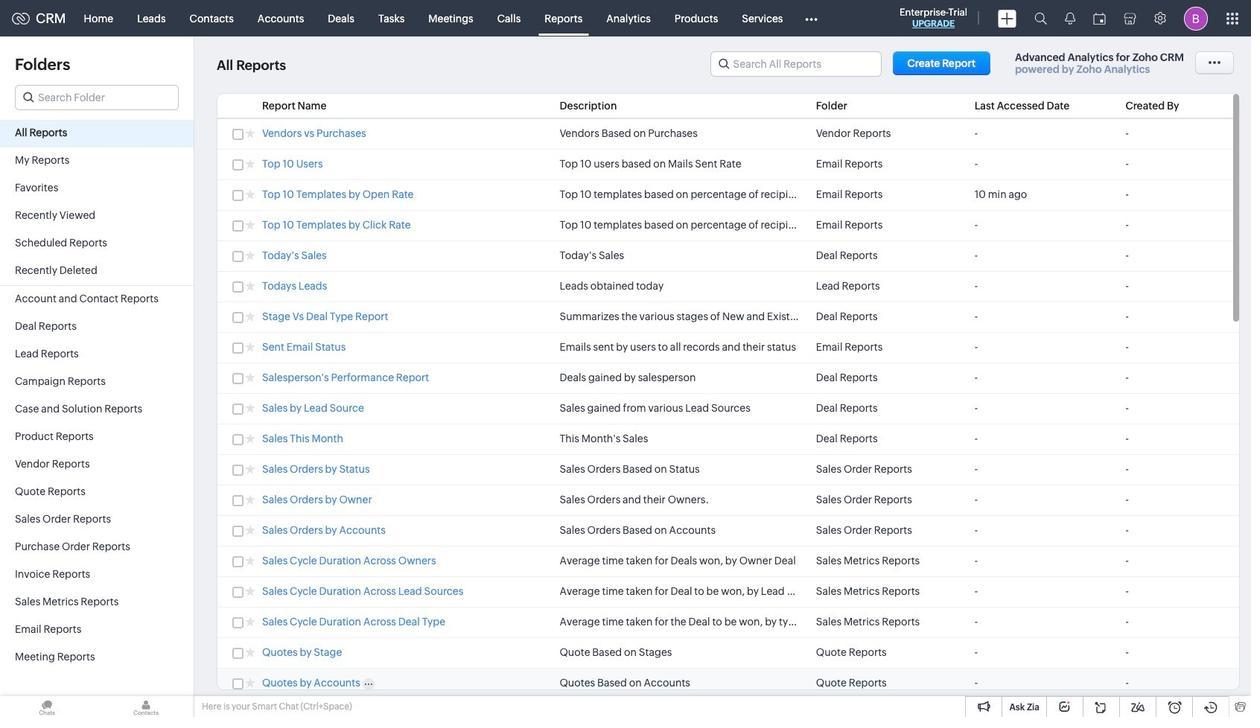 Task type: vqa. For each thing, say whether or not it's contained in the screenshot.
Other Modules field
yes



Task type: describe. For each thing, give the bounding box(es) containing it.
profile element
[[1175, 0, 1217, 36]]

Search All Reports text field
[[711, 52, 881, 76]]

chats image
[[0, 696, 94, 717]]

search element
[[1026, 0, 1056, 36]]

calendar image
[[1093, 12, 1106, 24]]

create menu image
[[998, 9, 1017, 27]]



Task type: locate. For each thing, give the bounding box(es) containing it.
Search Folder text field
[[16, 86, 178, 109]]

profile image
[[1184, 6, 1208, 30]]

signals element
[[1056, 0, 1084, 36]]

search image
[[1035, 12, 1047, 25]]

contacts image
[[99, 696, 193, 717]]

create menu element
[[989, 0, 1026, 36]]

signals image
[[1065, 12, 1075, 25]]

logo image
[[12, 12, 30, 24]]

Other Modules field
[[795, 6, 827, 30]]



